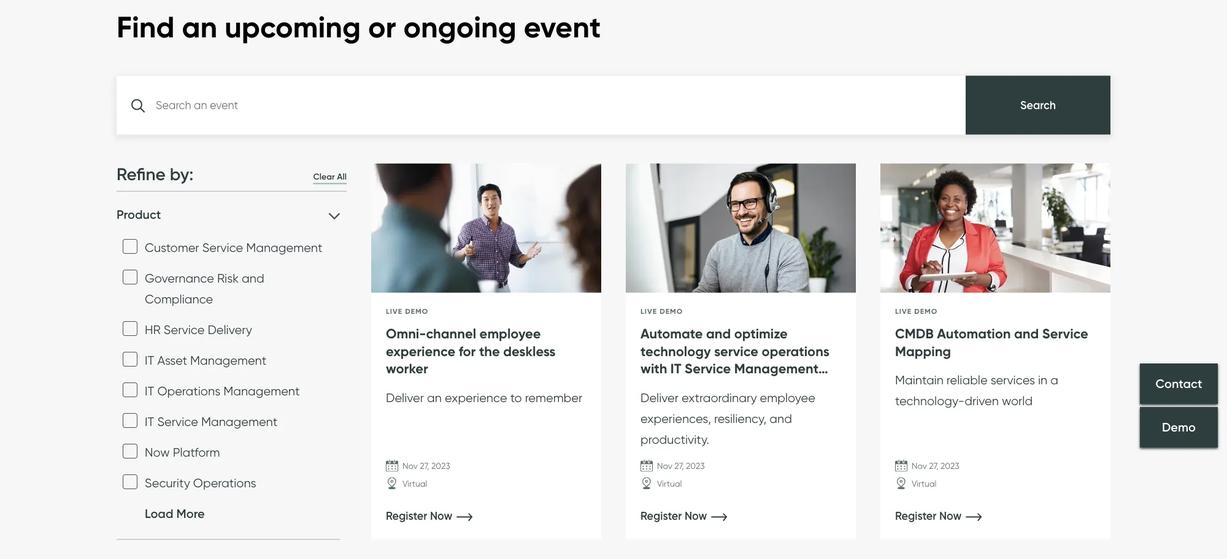 Task type: describe. For each thing, give the bounding box(es) containing it.
live for automate and optimize technology service operations with it service management pro
[[641, 307, 657, 317]]

governance risk and compliance option
[[123, 270, 137, 285]]

virtual for automate and optimize technology service operations with it service management pro
[[657, 479, 682, 490]]

maintain reliable services in a technology-driven world
[[896, 373, 1059, 409]]

service for hr service delivery
[[164, 323, 205, 338]]

with
[[641, 361, 667, 378]]

event
[[524, 9, 601, 46]]

ongoing
[[404, 9, 517, 46]]

mapping
[[896, 343, 951, 360]]

management for customer service management
[[246, 241, 323, 256]]

management inside automate and optimize technology service operations with it service management pro deliver extraordinary employee experiences, resiliency, and productivity.
[[735, 361, 819, 378]]

worker
[[386, 361, 428, 378]]

nov 27, 2023 for cmdb automation and service mapping
[[912, 462, 960, 472]]

it for it operations management
[[145, 385, 154, 399]]

the
[[479, 343, 500, 360]]

deskless
[[503, 343, 556, 360]]

in
[[1039, 373, 1048, 388]]

service inside cmdb automation and service mapping
[[1043, 326, 1089, 343]]

compliance
[[145, 293, 213, 307]]

technology
[[641, 343, 711, 360]]

management for it operations management
[[224, 385, 300, 399]]

all
[[337, 172, 347, 182]]

1 deliver from the left
[[386, 391, 424, 406]]

automation
[[937, 326, 1011, 343]]

27, for omni-channel employee experience for the deskless worker
[[420, 462, 429, 472]]

refine by:
[[117, 164, 194, 186]]

nov 27, 2023 for automate and optimize technology service operations with it service management pro
[[657, 462, 705, 472]]

resiliency,
[[714, 412, 767, 427]]

and up the service
[[707, 326, 731, 343]]

it asset management option
[[123, 353, 137, 367]]

and inside cmdb automation and service mapping
[[1015, 326, 1039, 343]]

customer service management option
[[123, 240, 137, 254]]

extraordinary
[[682, 391, 757, 406]]

governance
[[145, 272, 214, 286]]

omni-
[[386, 326, 426, 343]]

or
[[368, 9, 396, 46]]

cmdb
[[896, 326, 934, 343]]

it service management option
[[123, 414, 137, 429]]

it operations management option
[[123, 383, 137, 398]]

clear
[[313, 172, 335, 182]]

1 vertical spatial experience
[[445, 391, 507, 406]]

employee inside automate and optimize technology service operations with it service management pro deliver extraordinary employee experiences, resiliency, and productivity.
[[760, 391, 816, 406]]

live demo for omni-channel employee experience for the deskless worker
[[386, 307, 429, 317]]

nov for automate and optimize technology service operations with it service management pro
[[657, 462, 673, 472]]

and right resiliency,
[[770, 412, 792, 427]]

refine
[[117, 164, 166, 186]]

technology-
[[896, 394, 965, 409]]

more
[[176, 507, 205, 522]]

productivity.
[[641, 433, 710, 447]]

cmdb automation and service mapping
[[896, 326, 1089, 360]]

customer service management
[[145, 241, 323, 256]]

2023 for automate and optimize technology service operations with it service management pro
[[686, 462, 705, 472]]

service inside automate and optimize technology service operations with it service management pro deliver extraordinary employee experiences, resiliency, and productivity.
[[685, 361, 731, 378]]

automate and optimize technology service operations with it service management pro deliver extraordinary employee experiences, resiliency, and productivity.
[[641, 326, 830, 447]]

service
[[715, 343, 759, 360]]

hr
[[145, 323, 161, 338]]

nov 27, 2023 for omni-channel employee experience for the deskless worker
[[403, 462, 450, 472]]

services
[[991, 373, 1036, 388]]

deliver inside automate and optimize technology service operations with it service management pro deliver extraordinary employee experiences, resiliency, and productivity.
[[641, 391, 679, 406]]

find
[[117, 9, 175, 46]]

2023 for cmdb automation and service mapping
[[941, 462, 960, 472]]

it inside automate and optimize technology service operations with it service management pro deliver extraordinary employee experiences, resiliency, and productivity.
[[671, 361, 682, 378]]

it for it asset management
[[145, 354, 154, 369]]

to
[[510, 391, 522, 406]]

service for customer service management
[[202, 241, 243, 256]]

security
[[145, 477, 190, 491]]

delivery
[[208, 323, 252, 338]]

demo for cmdb automation and service mapping
[[915, 307, 938, 317]]

live demo for cmdb automation and service mapping
[[896, 307, 938, 317]]



Task type: locate. For each thing, give the bounding box(es) containing it.
it asset management
[[145, 354, 267, 369]]

0 vertical spatial employee
[[480, 326, 541, 343]]

1 nov from the left
[[403, 462, 418, 472]]

service
[[202, 241, 243, 256], [164, 323, 205, 338], [1043, 326, 1089, 343], [685, 361, 731, 378], [157, 415, 198, 430]]

1 demo from the left
[[405, 307, 429, 317]]

3 27, from the left
[[930, 462, 939, 472]]

2 horizontal spatial 2023
[[941, 462, 960, 472]]

live
[[386, 307, 403, 317], [641, 307, 657, 317], [896, 307, 912, 317]]

2 nov from the left
[[657, 462, 673, 472]]

employee up deskless
[[480, 326, 541, 343]]

find an upcoming or ongoing event
[[117, 9, 601, 46]]

experience left to
[[445, 391, 507, 406]]

asset
[[157, 354, 187, 369]]

1 horizontal spatial live
[[641, 307, 657, 317]]

and up services
[[1015, 326, 1039, 343]]

employee down the operations
[[760, 391, 816, 406]]

load more button
[[123, 504, 205, 525]]

virtual for omni-channel employee experience for the deskless worker
[[403, 479, 428, 490]]

27,
[[420, 462, 429, 472], [675, 462, 684, 472], [930, 462, 939, 472]]

maintain
[[896, 373, 944, 388]]

1 27, from the left
[[420, 462, 429, 472]]

a
[[1051, 373, 1059, 388]]

27, for cmdb automation and service mapping
[[930, 462, 939, 472]]

nov for omni-channel employee experience for the deskless worker
[[403, 462, 418, 472]]

service up extraordinary
[[685, 361, 731, 378]]

experience
[[386, 343, 456, 360], [445, 391, 507, 406]]

pro
[[641, 378, 661, 395]]

1 nov 27, 2023 from the left
[[403, 462, 450, 472]]

it operations management
[[145, 385, 300, 399]]

experiences,
[[641, 412, 711, 427]]

live demo up 'automate'
[[641, 307, 683, 317]]

operations for it
[[157, 385, 220, 399]]

service down "compliance"
[[164, 323, 205, 338]]

it right the it asset management option
[[145, 354, 154, 369]]

1 live from the left
[[386, 307, 403, 317]]

1 live demo from the left
[[386, 307, 429, 317]]

it for it service management
[[145, 415, 154, 430]]

1 vertical spatial operations
[[193, 477, 256, 491]]

for
[[459, 343, 476, 360]]

0 horizontal spatial nov 27, 2023
[[403, 462, 450, 472]]

2 horizontal spatial virtual
[[912, 479, 937, 490]]

2 horizontal spatial live
[[896, 307, 912, 317]]

live demo for automate and optimize technology service operations with it service management pro
[[641, 307, 683, 317]]

and inside governance risk and compliance
[[242, 272, 264, 286]]

it down the technology in the bottom of the page
[[671, 361, 682, 378]]

now platform
[[145, 446, 220, 461]]

None button
[[966, 76, 1111, 135]]

1 horizontal spatial 2023
[[686, 462, 705, 472]]

1 horizontal spatial 27,
[[675, 462, 684, 472]]

demo up 'automate'
[[660, 307, 683, 317]]

service up "a"
[[1043, 326, 1089, 343]]

live demo up "cmdb"
[[896, 307, 938, 317]]

security operations
[[145, 477, 256, 491]]

live for cmdb automation and service mapping
[[896, 307, 912, 317]]

0 horizontal spatial demo
[[405, 307, 429, 317]]

3 2023 from the left
[[941, 462, 960, 472]]

security operations option
[[123, 475, 137, 490]]

live for omni-channel employee experience for the deskless worker
[[386, 307, 403, 317]]

operations down asset
[[157, 385, 220, 399]]

1 horizontal spatial demo
[[660, 307, 683, 317]]

live up 'automate'
[[641, 307, 657, 317]]

2 demo from the left
[[660, 307, 683, 317]]

channel
[[426, 326, 476, 343]]

it right the it operations management option
[[145, 385, 154, 399]]

3 nov 27, 2023 from the left
[[912, 462, 960, 472]]

demo for omni-channel employee experience for the deskless worker
[[405, 307, 429, 317]]

0 horizontal spatial an
[[182, 9, 217, 46]]

experience inside omni-channel employee experience for the deskless worker
[[386, 343, 456, 360]]

virtual
[[403, 479, 428, 490], [657, 479, 682, 490], [912, 479, 937, 490]]

employee
[[480, 326, 541, 343], [760, 391, 816, 406]]

operations
[[762, 343, 830, 360]]

1 horizontal spatial an
[[427, 391, 442, 406]]

operations for security
[[193, 477, 256, 491]]

demo up omni-
[[405, 307, 429, 317]]

deliver an experience to remember
[[386, 391, 583, 406]]

operations
[[157, 385, 220, 399], [193, 477, 256, 491]]

0 horizontal spatial live
[[386, 307, 403, 317]]

load more
[[145, 507, 205, 522]]

2 2023 from the left
[[686, 462, 705, 472]]

automate
[[641, 326, 703, 343]]

3 virtual from the left
[[912, 479, 937, 490]]

0 horizontal spatial 2023
[[432, 462, 450, 472]]

3 live from the left
[[896, 307, 912, 317]]

reliable
[[947, 373, 988, 388]]

2 nov 27, 2023 from the left
[[657, 462, 705, 472]]

remember
[[525, 391, 583, 406]]

2023
[[432, 462, 450, 472], [686, 462, 705, 472], [941, 462, 960, 472]]

nov for cmdb automation and service mapping
[[912, 462, 927, 472]]

product button
[[117, 207, 340, 223]]

deliver up experiences,
[[641, 391, 679, 406]]

service up risk on the left of the page
[[202, 241, 243, 256]]

1 horizontal spatial live demo
[[641, 307, 683, 317]]

virtual for cmdb automation and service mapping
[[912, 479, 937, 490]]

1 vertical spatial employee
[[760, 391, 816, 406]]

governance risk and compliance
[[145, 272, 264, 307]]

product
[[117, 208, 161, 223]]

2 27, from the left
[[675, 462, 684, 472]]

live up "cmdb"
[[896, 307, 912, 317]]

0 horizontal spatial virtual
[[403, 479, 428, 490]]

an down worker on the bottom left of the page
[[427, 391, 442, 406]]

now
[[145, 446, 170, 461]]

27, for automate and optimize technology service operations with it service management pro
[[675, 462, 684, 472]]

1 horizontal spatial nov 27, 2023
[[657, 462, 705, 472]]

demo for automate and optimize technology service operations with it service management pro
[[660, 307, 683, 317]]

2 horizontal spatial live demo
[[896, 307, 938, 317]]

customer
[[145, 241, 199, 256]]

hr service delivery
[[145, 323, 252, 338]]

2 virtual from the left
[[657, 479, 682, 490]]

management for it asset management
[[190, 354, 267, 369]]

hr service delivery option
[[123, 322, 137, 337]]

2 deliver from the left
[[641, 391, 679, 406]]

0 horizontal spatial employee
[[480, 326, 541, 343]]

2 live demo from the left
[[641, 307, 683, 317]]

3 nov from the left
[[912, 462, 927, 472]]

employee inside omni-channel employee experience for the deskless worker
[[480, 326, 541, 343]]

3 live demo from the left
[[896, 307, 938, 317]]

an for deliver
[[427, 391, 442, 406]]

service up the now platform
[[157, 415, 198, 430]]

an right find
[[182, 9, 217, 46]]

driven
[[965, 394, 999, 409]]

experience up worker on the bottom left of the page
[[386, 343, 456, 360]]

1 horizontal spatial nov
[[657, 462, 673, 472]]

1 horizontal spatial virtual
[[657, 479, 682, 490]]

2 horizontal spatial demo
[[915, 307, 938, 317]]

management for it service management
[[201, 415, 278, 430]]

2 live from the left
[[641, 307, 657, 317]]

omni-channel employee experience for the deskless worker
[[386, 326, 556, 378]]

risk
[[217, 272, 239, 286]]

demo up "cmdb"
[[915, 307, 938, 317]]

0 horizontal spatial nov
[[403, 462, 418, 472]]

nov 27, 2023
[[403, 462, 450, 472], [657, 462, 705, 472], [912, 462, 960, 472]]

1 2023 from the left
[[432, 462, 450, 472]]

it service management
[[145, 415, 278, 430]]

clear all
[[313, 172, 347, 182]]

an for find
[[182, 9, 217, 46]]

1 horizontal spatial employee
[[760, 391, 816, 406]]

3 demo from the left
[[915, 307, 938, 317]]

it
[[145, 354, 154, 369], [671, 361, 682, 378], [145, 385, 154, 399], [145, 415, 154, 430]]

Search an event search field
[[117, 76, 966, 135]]

0 vertical spatial operations
[[157, 385, 220, 399]]

0 vertical spatial an
[[182, 9, 217, 46]]

platform
[[173, 446, 220, 461]]

now platform option
[[123, 445, 137, 460]]

1 horizontal spatial deliver
[[641, 391, 679, 406]]

and right risk on the left of the page
[[242, 272, 264, 286]]

service for it service management
[[157, 415, 198, 430]]

2 horizontal spatial nov 27, 2023
[[912, 462, 960, 472]]

by:
[[170, 164, 194, 186]]

clear all button
[[313, 171, 347, 185]]

and
[[242, 272, 264, 286], [707, 326, 731, 343], [1015, 326, 1039, 343], [770, 412, 792, 427]]

live up omni-
[[386, 307, 403, 317]]

0 vertical spatial experience
[[386, 343, 456, 360]]

2 horizontal spatial nov
[[912, 462, 927, 472]]

0 horizontal spatial deliver
[[386, 391, 424, 406]]

management
[[246, 241, 323, 256], [190, 354, 267, 369], [735, 361, 819, 378], [224, 385, 300, 399], [201, 415, 278, 430]]

deliver
[[386, 391, 424, 406], [641, 391, 679, 406]]

2023 for omni-channel employee experience for the deskless worker
[[432, 462, 450, 472]]

1 virtual from the left
[[403, 479, 428, 490]]

live demo
[[386, 307, 429, 317], [641, 307, 683, 317], [896, 307, 938, 317]]

2 horizontal spatial 27,
[[930, 462, 939, 472]]

world
[[1002, 394, 1033, 409]]

upcoming
[[225, 9, 361, 46]]

load
[[145, 507, 173, 522]]

live demo up omni-
[[386, 307, 429, 317]]

deliver down worker on the bottom left of the page
[[386, 391, 424, 406]]

demo
[[405, 307, 429, 317], [660, 307, 683, 317], [915, 307, 938, 317]]

it right it service management option
[[145, 415, 154, 430]]

an
[[182, 9, 217, 46], [427, 391, 442, 406]]

nov
[[403, 462, 418, 472], [657, 462, 673, 472], [912, 462, 927, 472]]

operations down platform
[[193, 477, 256, 491]]

0 horizontal spatial live demo
[[386, 307, 429, 317]]

optimize
[[735, 326, 788, 343]]

1 vertical spatial an
[[427, 391, 442, 406]]

0 horizontal spatial 27,
[[420, 462, 429, 472]]



Task type: vqa. For each thing, say whether or not it's contained in the screenshot.
27, to the right
yes



